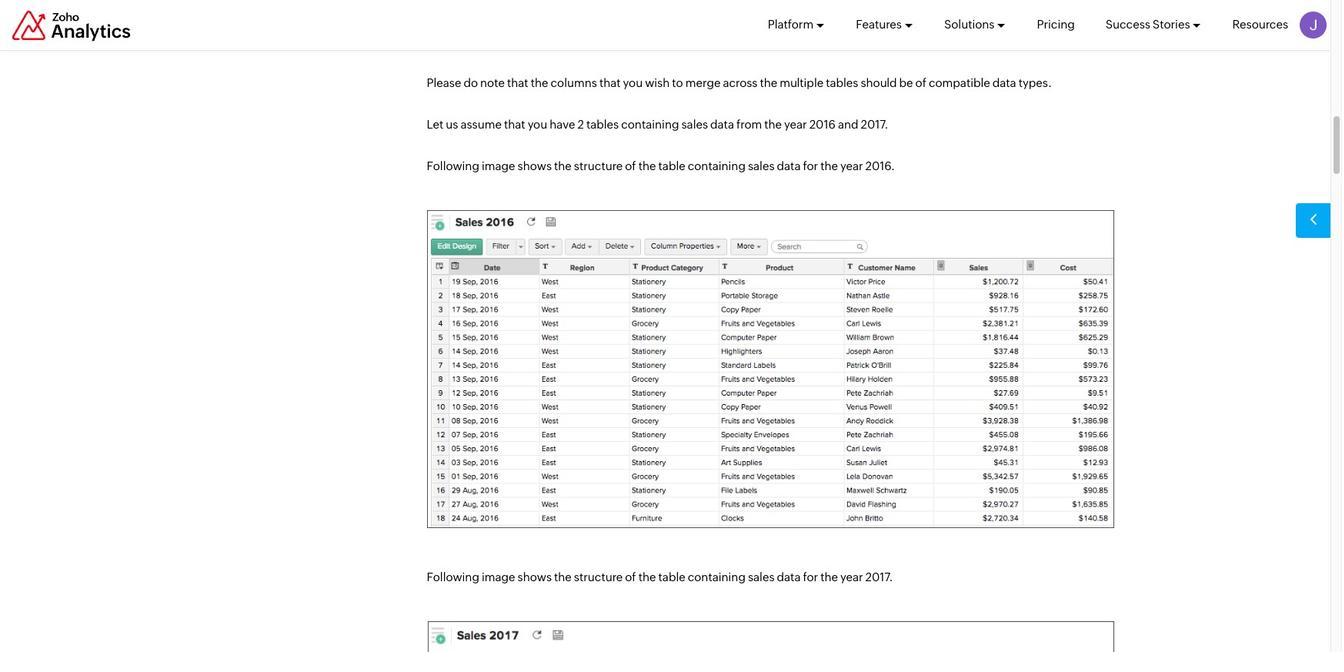Task type: vqa. For each thing, say whether or not it's contained in the screenshot.
the integration
no



Task type: describe. For each thing, give the bounding box(es) containing it.
2016
[[810, 118, 836, 131]]

that right columns
[[600, 76, 621, 89]]

note
[[480, 76, 505, 89]]

platform
[[768, 18, 814, 31]]

1 vertical spatial 2017.
[[866, 571, 893, 584]]

pricing link
[[1037, 0, 1075, 49]]

following for following image shows the structure of the table containing sales data for the year 2016.
[[427, 159, 480, 172]]

features
[[856, 18, 902, 31]]

sales for 2017.
[[748, 571, 775, 584]]

and
[[838, 118, 859, 131]]

please do note that the columns that you wish to merge across the multiple tables should be of compatible data types.
[[427, 76, 1052, 89]]

following image shows the structure of the table containing sales data for the year 2016.
[[427, 159, 895, 172]]

to
[[672, 76, 683, 89]]

should
[[861, 76, 897, 89]]

shows for following image shows the structure of the table containing sales data for the year 2016.
[[518, 159, 552, 172]]

2016.
[[866, 159, 895, 172]]

types.
[[1019, 76, 1052, 89]]

columns
[[551, 76, 597, 89]]

across
[[723, 76, 758, 89]]

success stories
[[1106, 18, 1190, 31]]

image for following image shows the structure of the table containing sales data for the year 2017.
[[482, 571, 515, 584]]

from
[[737, 118, 762, 131]]

containing for 2016
[[621, 118, 679, 131]]

do
[[464, 76, 478, 89]]

year for 2016.
[[841, 159, 863, 172]]

2
[[578, 118, 584, 131]]

resources link
[[1233, 0, 1289, 49]]

year for 2016
[[785, 118, 807, 131]]

image for following image shows the structure of the table containing sales data for the year 2016.
[[482, 159, 515, 172]]

success
[[1106, 18, 1151, 31]]

merge
[[686, 76, 721, 89]]

please
[[427, 76, 461, 89]]

that for have
[[504, 118, 525, 131]]

compatible
[[929, 76, 991, 89]]

1 vertical spatial tables
[[587, 118, 619, 131]]

containing for 2016.
[[688, 159, 746, 172]]

year for 2017.
[[841, 571, 863, 584]]



Task type: locate. For each thing, give the bounding box(es) containing it.
table for 2016.
[[659, 159, 686, 172]]

1 vertical spatial year
[[841, 159, 863, 172]]

let
[[427, 118, 444, 131]]

year
[[785, 118, 807, 131], [841, 159, 863, 172], [841, 571, 863, 584]]

of for following image shows the structure of the table containing sales data for the year 2017.
[[625, 571, 636, 584]]

1 vertical spatial table
[[659, 571, 686, 584]]

0 horizontal spatial tables
[[587, 118, 619, 131]]

table for 2017.
[[659, 571, 686, 584]]

2 structure from the top
[[574, 571, 623, 584]]

following for following image shows the structure of the table containing sales data for the year 2017.
[[427, 571, 480, 584]]

that right assume
[[504, 118, 525, 131]]

1 following from the top
[[427, 159, 480, 172]]

tables left should
[[826, 76, 859, 89]]

sales for 2016
[[682, 118, 708, 131]]

0 horizontal spatial you
[[528, 118, 547, 131]]

data for following image shows the structure of the table containing sales data for the year 2017.
[[777, 571, 801, 584]]

0 vertical spatial following
[[427, 159, 480, 172]]

of for following image shows the structure of the table containing sales data for the year 2016.
[[625, 159, 636, 172]]

table
[[659, 159, 686, 172], [659, 571, 686, 584]]

1 for from the top
[[803, 159, 818, 172]]

following image shows the structure of the table containing sales data for the year 2017.
[[427, 571, 893, 584]]

1 vertical spatial sales
[[748, 159, 775, 172]]

1 vertical spatial image
[[482, 571, 515, 584]]

following
[[427, 159, 480, 172], [427, 571, 480, 584]]

2 vertical spatial sales
[[748, 571, 775, 584]]

let us assume that you have 2 tables containing sales data from the year 2016 and 2017.
[[427, 118, 889, 131]]

jacob simon image
[[1300, 12, 1327, 38]]

0 vertical spatial of
[[916, 76, 927, 89]]

0 vertical spatial table
[[659, 159, 686, 172]]

that
[[507, 76, 529, 89], [600, 76, 621, 89], [504, 118, 525, 131]]

that for columns
[[507, 76, 529, 89]]

1 table from the top
[[659, 159, 686, 172]]

us
[[446, 118, 458, 131]]

2017.
[[861, 118, 889, 131], [866, 571, 893, 584]]

be
[[900, 76, 913, 89]]

that right note
[[507, 76, 529, 89]]

2 vertical spatial of
[[625, 571, 636, 584]]

0 vertical spatial structure
[[574, 159, 623, 172]]

1 vertical spatial you
[[528, 118, 547, 131]]

multiple
[[780, 76, 824, 89]]

2 for from the top
[[803, 571, 818, 584]]

of
[[916, 76, 927, 89], [625, 159, 636, 172], [625, 571, 636, 584]]

the
[[531, 76, 548, 89], [760, 76, 778, 89], [765, 118, 782, 131], [554, 159, 572, 172], [639, 159, 656, 172], [821, 159, 838, 172], [554, 571, 572, 584], [639, 571, 656, 584], [821, 571, 838, 584]]

shows
[[518, 159, 552, 172], [518, 571, 552, 584]]

0 vertical spatial year
[[785, 118, 807, 131]]

1 vertical spatial for
[[803, 571, 818, 584]]

0 vertical spatial tables
[[826, 76, 859, 89]]

tables right "2"
[[587, 118, 619, 131]]

1 vertical spatial following
[[427, 571, 480, 584]]

data
[[993, 76, 1017, 89], [711, 118, 734, 131], [777, 159, 801, 172], [777, 571, 801, 584]]

shows for following image shows the structure of the table containing sales data for the year 2017.
[[518, 571, 552, 584]]

2 vertical spatial year
[[841, 571, 863, 584]]

solutions
[[945, 18, 995, 31]]

0 vertical spatial 2017.
[[861, 118, 889, 131]]

pricing
[[1037, 18, 1075, 31]]

assume
[[461, 118, 502, 131]]

for for 2017.
[[803, 571, 818, 584]]

1 vertical spatial shows
[[518, 571, 552, 584]]

2 image from the top
[[482, 571, 515, 584]]

image
[[482, 159, 515, 172], [482, 571, 515, 584]]

containing for 2017.
[[688, 571, 746, 584]]

wish
[[645, 76, 670, 89]]

0 vertical spatial shows
[[518, 159, 552, 172]]

have
[[550, 118, 575, 131]]

structure
[[574, 159, 623, 172], [574, 571, 623, 584]]

sales
[[682, 118, 708, 131], [748, 159, 775, 172], [748, 571, 775, 584]]

resources
[[1233, 18, 1289, 31]]

1 vertical spatial of
[[625, 159, 636, 172]]

2 table from the top
[[659, 571, 686, 584]]

2 shows from the top
[[518, 571, 552, 584]]

0 vertical spatial sales
[[682, 118, 708, 131]]

tables
[[826, 76, 859, 89], [587, 118, 619, 131]]

1 horizontal spatial you
[[623, 76, 643, 89]]

for for 2016.
[[803, 159, 818, 172]]

0 vertical spatial for
[[803, 159, 818, 172]]

2 following from the top
[[427, 571, 480, 584]]

sales for 2016.
[[748, 159, 775, 172]]

1 horizontal spatial tables
[[826, 76, 859, 89]]

1 vertical spatial structure
[[574, 571, 623, 584]]

stories
[[1153, 18, 1190, 31]]

you
[[623, 76, 643, 89], [528, 118, 547, 131]]

data for following image shows the structure of the table containing sales data for the year 2016.
[[777, 159, 801, 172]]

containing
[[621, 118, 679, 131], [688, 159, 746, 172], [688, 571, 746, 584]]

you left the have
[[528, 118, 547, 131]]

2 vertical spatial containing
[[688, 571, 746, 584]]

1 structure from the top
[[574, 159, 623, 172]]

structure for following image shows the structure of the table containing sales data for the year 2017.
[[574, 571, 623, 584]]

1 image from the top
[[482, 159, 515, 172]]

0 vertical spatial containing
[[621, 118, 679, 131]]

1 vertical spatial containing
[[688, 159, 746, 172]]

you left wish
[[623, 76, 643, 89]]

0 vertical spatial you
[[623, 76, 643, 89]]

0 vertical spatial image
[[482, 159, 515, 172]]

for
[[803, 159, 818, 172], [803, 571, 818, 584]]

zoho analytics logo image
[[12, 8, 131, 42]]

1 shows from the top
[[518, 159, 552, 172]]

structure for following image shows the structure of the table containing sales data for the year 2016.
[[574, 159, 623, 172]]

data for let us assume that you have 2 tables containing sales data from the year 2016 and 2017.
[[711, 118, 734, 131]]



